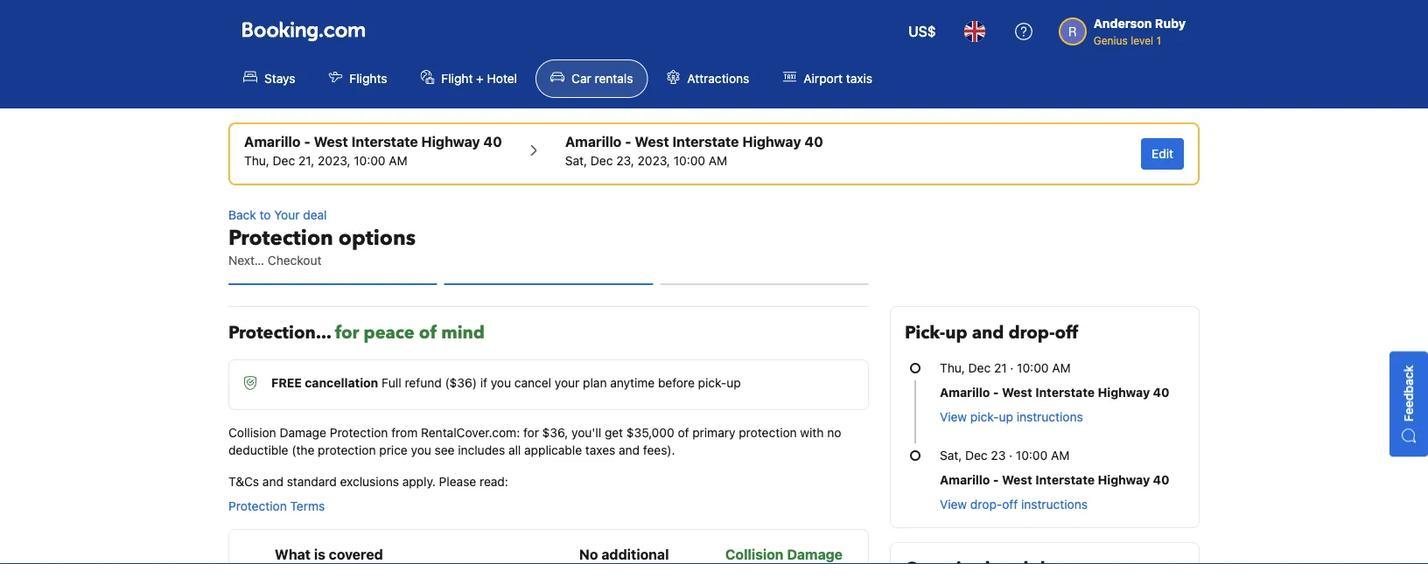 Task type: vqa. For each thing, say whether or not it's contained in the screenshot.
dallas fort worth international airport shuttle bus
no



Task type: describe. For each thing, give the bounding box(es) containing it.
off inside button
[[1003, 498, 1018, 512]]

t&cs and standard exclusions apply. please read:
[[229, 475, 509, 489]]

pick-up date element
[[244, 152, 502, 170]]

10:00 inside amarillo - west interstate highway 40 sat, dec 23, 2023, 10:00 am
[[674, 154, 706, 168]]

collision for collision damage
[[726, 547, 784, 563]]

flight + hotel
[[442, 71, 517, 86]]

view pick-up instructions button
[[940, 409, 1084, 426]]

pick-up and drop-off
[[905, 321, 1079, 345]]

see
[[435, 443, 455, 458]]

flights link
[[314, 60, 402, 98]]

your
[[274, 208, 300, 222]]

deal
[[303, 208, 327, 222]]

peace
[[364, 321, 415, 345]]

interstate inside amarillo - west interstate highway 40 sat, dec 23, 2023, 10:00 am
[[673, 134, 739, 150]]

you'll
[[572, 426, 602, 440]]

car rentals link
[[536, 60, 648, 98]]

($36)
[[445, 376, 477, 390]]

protection terms link
[[229, 498, 325, 516]]

deductible
[[229, 443, 288, 458]]

before
[[658, 376, 695, 390]]

· for 23
[[1010, 449, 1013, 463]]

west up 'view pick-up instructions'
[[1002, 386, 1033, 400]]

up inside button
[[999, 410, 1014, 425]]

am inside amarillo - west interstate highway 40 thu, dec 21, 2023, 10:00 am
[[389, 154, 408, 168]]

west up view drop-off instructions
[[1002, 473, 1033, 488]]

23,
[[617, 154, 634, 168]]

apply.
[[402, 475, 436, 489]]

view for view pick-up instructions
[[940, 410, 968, 425]]

edit
[[1152, 147, 1174, 161]]

collision for collision damage protection from rentalcover.com: for $36, you'll get $35,000 of primary protection with no deductible (the protection price you see includes all applicable taxes and fees).
[[229, 426, 276, 440]]

fees).
[[643, 443, 676, 458]]

amarillo - west interstate highway 40 thu, dec 21, 2023, 10:00 am
[[244, 134, 502, 168]]

feedback button
[[1390, 351, 1429, 457]]

- down 23
[[994, 473, 999, 488]]

of inside collision damage protection from rentalcover.com: for $36, you'll get $35,000 of primary protection with no deductible (the protection price you see includes all applicable taxes and fees).
[[678, 426, 689, 440]]

2 horizontal spatial and
[[972, 321, 1005, 345]]

west inside amarillo - west interstate highway 40 thu, dec 21, 2023, 10:00 am
[[314, 134, 348, 150]]

10:00 right 23
[[1016, 449, 1048, 463]]

cancel
[[515, 376, 552, 390]]

airport taxis link
[[768, 60, 888, 98]]

21,
[[299, 154, 315, 168]]

protection terms
[[229, 499, 325, 514]]

1 vertical spatial up
[[727, 376, 741, 390]]

0 vertical spatial you
[[491, 376, 511, 390]]

full
[[382, 376, 402, 390]]

amarillo down the sat, dec 23 · 10:00 am
[[940, 473, 991, 488]]

rentalcover.com:
[[421, 426, 520, 440]]

ruby
[[1156, 16, 1186, 31]]

amarillo - west interstate highway 40 sat, dec 23, 2023, 10:00 am
[[565, 134, 824, 168]]

no
[[580, 547, 598, 563]]

view for view drop-off instructions
[[940, 498, 968, 512]]

view drop-off instructions button
[[940, 496, 1088, 514]]

next…
[[229, 253, 264, 268]]

2 amarillo - west interstate highway 40 group from the left
[[565, 131, 824, 170]]

am right 21
[[1053, 361, 1071, 376]]

- inside amarillo - west interstate highway 40 thu, dec 21, 2023, 10:00 am
[[304, 134, 311, 150]]

stays link
[[229, 60, 310, 98]]

exclusions
[[340, 475, 399, 489]]

highway inside amarillo - west interstate highway 40 sat, dec 23, 2023, 10:00 am
[[743, 134, 802, 150]]

flight
[[442, 71, 473, 86]]

- down 21
[[994, 386, 999, 400]]

flight + hotel link
[[406, 60, 532, 98]]

level
[[1131, 34, 1154, 46]]

applicable
[[525, 443, 582, 458]]

amarillo - west interstate highway 40 for thu, dec 21 · 10:00 am
[[940, 386, 1170, 400]]

interstate up view drop-off instructions
[[1036, 473, 1095, 488]]

dec inside amarillo - west interstate highway 40 thu, dec 21, 2023, 10:00 am
[[273, 154, 295, 168]]

from
[[392, 426, 418, 440]]

anytime
[[610, 376, 655, 390]]

$36,
[[543, 426, 568, 440]]

drop-off date element
[[565, 152, 824, 170]]

stays
[[264, 71, 295, 86]]

dec left 21
[[969, 361, 991, 376]]

2 vertical spatial protection
[[229, 499, 287, 514]]

you inside collision damage protection from rentalcover.com: for $36, you'll get $35,000 of primary protection with no deductible (the protection price you see includes all applicable taxes and fees).
[[411, 443, 431, 458]]

2 vertical spatial and
[[263, 475, 284, 489]]

damage for collision damage
[[787, 547, 843, 563]]

what is covered
[[275, 547, 383, 563]]

thu, dec 21 · 10:00 am
[[940, 361, 1071, 376]]

drop- inside button
[[971, 498, 1003, 512]]

checkout
[[268, 253, 322, 268]]

price
[[379, 443, 408, 458]]

standard
[[287, 475, 337, 489]]

pick-
[[905, 321, 946, 345]]

genius
[[1094, 34, 1128, 46]]

us$ button
[[898, 11, 947, 53]]

am right 23
[[1052, 449, 1070, 463]]

21
[[995, 361, 1007, 376]]

+
[[476, 71, 484, 86]]

no additional
[[580, 547, 669, 565]]

23
[[991, 449, 1006, 463]]

40 inside amarillo - west interstate highway 40 thu, dec 21, 2023, 10:00 am
[[484, 134, 502, 150]]

pick-up location element
[[244, 131, 502, 152]]

taxes
[[586, 443, 616, 458]]

for inside collision damage protection from rentalcover.com: for $36, you'll get $35,000 of primary protection with no deductible (the protection price you see includes all applicable taxes and fees).
[[524, 426, 539, 440]]

collision damage protection from rentalcover.com: for $36, you'll get $35,000 of primary protection with no deductible (the protection price you see includes all applicable taxes and fees).
[[229, 426, 842, 458]]



Task type: locate. For each thing, give the bounding box(es) containing it.
for left peace
[[335, 321, 359, 345]]

2023,
[[318, 154, 351, 168], [638, 154, 671, 168]]

pick- right the before at the left of the page
[[698, 376, 727, 390]]

0 vertical spatial off
[[1055, 321, 1079, 345]]

1 horizontal spatial and
[[619, 443, 640, 458]]

· for 21
[[1011, 361, 1014, 376]]

next page is checkout note
[[229, 252, 869, 270]]

additional
[[602, 547, 669, 563]]

0 vertical spatial drop-
[[1009, 321, 1055, 345]]

west inside amarillo - west interstate highway 40 sat, dec 23, 2023, 10:00 am
[[635, 134, 669, 150]]

amarillo - west interstate highway 40 for sat, dec 23 · 10:00 am
[[940, 473, 1170, 488]]

pick- up 23
[[971, 410, 999, 425]]

view drop-off instructions
[[940, 498, 1088, 512]]

10:00 down drop-off location element
[[674, 154, 706, 168]]

0 horizontal spatial 2023,
[[318, 154, 351, 168]]

1
[[1157, 34, 1162, 46]]

1 amarillo - west interstate highway 40 from the top
[[940, 386, 1170, 400]]

sat, inside amarillo - west interstate highway 40 sat, dec 23, 2023, 10:00 am
[[565, 154, 588, 168]]

0 vertical spatial pick-
[[698, 376, 727, 390]]

· right 23
[[1010, 449, 1013, 463]]

please
[[439, 475, 476, 489]]

0 horizontal spatial sat,
[[565, 154, 588, 168]]

1 vertical spatial drop-
[[971, 498, 1003, 512]]

get
[[605, 426, 623, 440]]

collision inside the collision damage
[[726, 547, 784, 563]]

0 horizontal spatial you
[[411, 443, 431, 458]]

and up 21
[[972, 321, 1005, 345]]

with
[[801, 426, 824, 440]]

1 horizontal spatial amarillo - west interstate highway 40 group
[[565, 131, 824, 170]]

1 vertical spatial for
[[524, 426, 539, 440]]

dec inside amarillo - west interstate highway 40 sat, dec 23, 2023, 10:00 am
[[591, 154, 613, 168]]

pick-
[[698, 376, 727, 390], [971, 410, 999, 425]]

1 horizontal spatial of
[[678, 426, 689, 440]]

1 horizontal spatial up
[[946, 321, 968, 345]]

10:00 right 21
[[1017, 361, 1049, 376]]

2 horizontal spatial up
[[999, 410, 1014, 425]]

you right if
[[491, 376, 511, 390]]

10:00
[[354, 154, 386, 168], [674, 154, 706, 168], [1017, 361, 1049, 376], [1016, 449, 1048, 463]]

-
[[304, 134, 311, 150], [625, 134, 632, 150], [994, 386, 999, 400], [994, 473, 999, 488]]

am down "pick-up location" element
[[389, 154, 408, 168]]

1 vertical spatial view
[[940, 498, 968, 512]]

off up 'thu, dec 21 · 10:00 am'
[[1055, 321, 1079, 345]]

thu, left 21,
[[244, 154, 270, 168]]

·
[[1011, 361, 1014, 376], [1010, 449, 1013, 463]]

and inside collision damage protection from rentalcover.com: for $36, you'll get $35,000 of primary protection with no deductible (the protection price you see includes all applicable taxes and fees).
[[619, 443, 640, 458]]

refund
[[405, 376, 442, 390]]

protection down t&cs
[[229, 499, 287, 514]]

0 horizontal spatial damage
[[280, 426, 326, 440]]

back to your deal protection options next… checkout
[[229, 208, 416, 268]]

car rentals
[[572, 71, 633, 86]]

damage inside collision damage protection from rentalcover.com: for $36, you'll get $35,000 of primary protection with no deductible (the protection price you see includes all applicable taxes and fees).
[[280, 426, 326, 440]]

collision inside collision damage protection from rentalcover.com: for $36, you'll get $35,000 of primary protection with no deductible (the protection price you see includes all applicable taxes and fees).
[[229, 426, 276, 440]]

west up 21,
[[314, 134, 348, 150]]

1 vertical spatial ·
[[1010, 449, 1013, 463]]

dec left 23
[[966, 449, 988, 463]]

· right 21
[[1011, 361, 1014, 376]]

instructions
[[1017, 410, 1084, 425], [1022, 498, 1088, 512]]

and up protection terms
[[263, 475, 284, 489]]

0 vertical spatial collision
[[229, 426, 276, 440]]

damage for collision damage protection from rentalcover.com: for $36, you'll get $35,000 of primary protection with no deductible (the protection price you see includes all applicable taxes and fees).
[[280, 426, 326, 440]]

damage inside the collision damage
[[787, 547, 843, 563]]

0 vertical spatial instructions
[[1017, 410, 1084, 425]]

sat, left 23
[[940, 449, 962, 463]]

view down the sat, dec 23 · 10:00 am
[[940, 498, 968, 512]]

amarillo - west interstate highway 40 group
[[244, 131, 502, 170], [565, 131, 824, 170]]

you left see at the left bottom
[[411, 443, 431, 458]]

amarillo inside amarillo - west interstate highway 40 thu, dec 21, 2023, 10:00 am
[[244, 134, 301, 150]]

up up primary
[[727, 376, 741, 390]]

view inside button
[[940, 410, 968, 425]]

1 vertical spatial sat,
[[940, 449, 962, 463]]

is
[[314, 547, 326, 563]]

10:00 down "pick-up location" element
[[354, 154, 386, 168]]

am
[[389, 154, 408, 168], [709, 154, 728, 168], [1053, 361, 1071, 376], [1052, 449, 1070, 463]]

up up 'thu, dec 21 · 10:00 am'
[[946, 321, 968, 345]]

cancellation
[[305, 376, 378, 390]]

0 horizontal spatial amarillo - west interstate highway 40 group
[[244, 131, 502, 170]]

thu, down pick-
[[940, 361, 966, 376]]

0 horizontal spatial drop-
[[971, 498, 1003, 512]]

0 horizontal spatial off
[[1003, 498, 1018, 512]]

0 vertical spatial up
[[946, 321, 968, 345]]

am down drop-off location element
[[709, 154, 728, 168]]

rentals
[[595, 71, 633, 86]]

1 horizontal spatial drop-
[[1009, 321, 1055, 345]]

protection inside back to your deal protection options next… checkout
[[229, 224, 333, 253]]

2 vertical spatial up
[[999, 410, 1014, 425]]

instructions down the sat, dec 23 · 10:00 am
[[1022, 498, 1088, 512]]

collision
[[229, 426, 276, 440], [726, 547, 784, 563]]

damage
[[280, 426, 326, 440], [787, 547, 843, 563]]

all
[[509, 443, 521, 458]]

1 view from the top
[[940, 410, 968, 425]]

1 horizontal spatial 2023,
[[638, 154, 671, 168]]

car
[[572, 71, 592, 86]]

protection left with
[[739, 426, 797, 440]]

0 vertical spatial damage
[[280, 426, 326, 440]]

west up drop-off date element
[[635, 134, 669, 150]]

2023, inside amarillo - west interstate highway 40 sat, dec 23, 2023, 10:00 am
[[638, 154, 671, 168]]

1 horizontal spatial thu,
[[940, 361, 966, 376]]

sat, left 23,
[[565, 154, 588, 168]]

(the
[[292, 443, 315, 458]]

t&cs
[[229, 475, 259, 489]]

read:
[[480, 475, 509, 489]]

off down the sat, dec 23 · 10:00 am
[[1003, 498, 1018, 512]]

protection...
[[229, 321, 332, 345]]

0 vertical spatial view
[[940, 410, 968, 425]]

free
[[271, 376, 302, 390]]

terms
[[290, 499, 325, 514]]

dec left 21,
[[273, 154, 295, 168]]

0 horizontal spatial thu,
[[244, 154, 270, 168]]

what
[[275, 547, 311, 563]]

edit button
[[1142, 138, 1185, 170]]

amarillo inside amarillo - west interstate highway 40 sat, dec 23, 2023, 10:00 am
[[565, 134, 622, 150]]

sat, dec 23 · 10:00 am
[[940, 449, 1070, 463]]

protection... for peace of mind
[[229, 321, 485, 345]]

back
[[229, 208, 256, 222]]

interstate up pick-up date element
[[352, 134, 418, 150]]

dec
[[273, 154, 295, 168], [591, 154, 613, 168], [969, 361, 991, 376], [966, 449, 988, 463]]

- inside amarillo - west interstate highway 40 sat, dec 23, 2023, 10:00 am
[[625, 134, 632, 150]]

40
[[484, 134, 502, 150], [805, 134, 824, 150], [1154, 386, 1170, 400], [1154, 473, 1170, 488]]

2 2023, from the left
[[638, 154, 671, 168]]

0 vertical spatial amarillo - west interstate highway 40
[[940, 386, 1170, 400]]

protection inside collision damage protection from rentalcover.com: for $36, you'll get $35,000 of primary protection with no deductible (the protection price you see includes all applicable taxes and fees).
[[330, 426, 388, 440]]

protection
[[229, 224, 333, 253], [330, 426, 388, 440], [229, 499, 287, 514]]

you
[[491, 376, 511, 390], [411, 443, 431, 458]]

1 horizontal spatial pick-
[[971, 410, 999, 425]]

instructions inside view pick-up instructions button
[[1017, 410, 1084, 425]]

1 horizontal spatial off
[[1055, 321, 1079, 345]]

1 horizontal spatial collision
[[726, 547, 784, 563]]

interstate up drop-off date element
[[673, 134, 739, 150]]

1 vertical spatial collision
[[726, 547, 784, 563]]

0 vertical spatial ·
[[1011, 361, 1014, 376]]

0 vertical spatial of
[[419, 321, 437, 345]]

anderson
[[1094, 16, 1153, 31]]

taxis
[[846, 71, 873, 86]]

of left mind
[[419, 321, 437, 345]]

amarillo up 21,
[[244, 134, 301, 150]]

includes
[[458, 443, 505, 458]]

0 vertical spatial for
[[335, 321, 359, 345]]

1 vertical spatial pick-
[[971, 410, 999, 425]]

$35,000
[[627, 426, 675, 440]]

free cancellation full refund ($36) if you cancel your plan anytime before pick-up
[[271, 376, 741, 390]]

instructions for view drop-off instructions
[[1022, 498, 1088, 512]]

amarillo down 'thu, dec 21 · 10:00 am'
[[940, 386, 991, 400]]

amarillo - west interstate highway 40 group down attractions link
[[565, 131, 824, 170]]

1 vertical spatial you
[[411, 443, 431, 458]]

protection
[[739, 426, 797, 440], [318, 443, 376, 458]]

1 horizontal spatial protection
[[739, 426, 797, 440]]

instructions up the sat, dec 23 · 10:00 am
[[1017, 410, 1084, 425]]

mind
[[441, 321, 485, 345]]

0 horizontal spatial protection
[[318, 443, 376, 458]]

2023, right 21,
[[318, 154, 351, 168]]

2 view from the top
[[940, 498, 968, 512]]

interstate inside amarillo - west interstate highway 40 thu, dec 21, 2023, 10:00 am
[[352, 134, 418, 150]]

- up 21,
[[304, 134, 311, 150]]

1 2023, from the left
[[318, 154, 351, 168]]

protection up "t&cs and standard exclusions apply. please read:"
[[318, 443, 376, 458]]

1 vertical spatial protection
[[330, 426, 388, 440]]

collision damage
[[726, 547, 843, 565]]

1 vertical spatial thu,
[[940, 361, 966, 376]]

highway
[[422, 134, 480, 150], [743, 134, 802, 150], [1098, 386, 1151, 400], [1098, 473, 1151, 488]]

and down get
[[619, 443, 640, 458]]

0 vertical spatial and
[[972, 321, 1005, 345]]

0 vertical spatial protection
[[229, 224, 333, 253]]

options
[[339, 224, 416, 253]]

hotel
[[487, 71, 517, 86]]

1 horizontal spatial for
[[524, 426, 539, 440]]

view up the sat, dec 23 · 10:00 am
[[940, 410, 968, 425]]

2 amarillo - west interstate highway 40 from the top
[[940, 473, 1170, 488]]

1 vertical spatial amarillo - west interstate highway 40
[[940, 473, 1170, 488]]

protection up "price"
[[330, 426, 388, 440]]

2023, right 23,
[[638, 154, 671, 168]]

0 horizontal spatial up
[[727, 376, 741, 390]]

anderson ruby genius level 1
[[1094, 16, 1186, 46]]

- up 23,
[[625, 134, 632, 150]]

0 horizontal spatial collision
[[229, 426, 276, 440]]

amarillo - west interstate highway 40 group down the flights
[[244, 131, 502, 170]]

covered
[[329, 547, 383, 563]]

10:00 inside amarillo - west interstate highway 40 thu, dec 21, 2023, 10:00 am
[[354, 154, 386, 168]]

attractions
[[688, 71, 750, 86]]

pick- inside button
[[971, 410, 999, 425]]

1 horizontal spatial you
[[491, 376, 511, 390]]

of left primary
[[678, 426, 689, 440]]

view inside button
[[940, 498, 968, 512]]

for left $36,
[[524, 426, 539, 440]]

back to your deal link
[[229, 207, 869, 224]]

feedback
[[1402, 365, 1417, 422]]

1 vertical spatial and
[[619, 443, 640, 458]]

amarillo - west interstate highway 40
[[940, 386, 1170, 400], [940, 473, 1170, 488]]

1 vertical spatial damage
[[787, 547, 843, 563]]

1 vertical spatial protection
[[318, 443, 376, 458]]

your
[[555, 376, 580, 390]]

amarillo - west interstate highway 40 up 'view pick-up instructions'
[[940, 386, 1170, 400]]

highway inside amarillo - west interstate highway 40 thu, dec 21, 2023, 10:00 am
[[422, 134, 480, 150]]

1 vertical spatial of
[[678, 426, 689, 440]]

no
[[828, 426, 842, 440]]

2023, for amarillo - west interstate highway 40 thu, dec 21, 2023, 10:00 am
[[318, 154, 351, 168]]

1 horizontal spatial sat,
[[940, 449, 962, 463]]

0 vertical spatial sat,
[[565, 154, 588, 168]]

drop- down 23
[[971, 498, 1003, 512]]

0 horizontal spatial pick-
[[698, 376, 727, 390]]

interstate up 'view pick-up instructions'
[[1036, 386, 1095, 400]]

thu, inside amarillo - west interstate highway 40 thu, dec 21, 2023, 10:00 am
[[244, 154, 270, 168]]

of
[[419, 321, 437, 345], [678, 426, 689, 440]]

amarillo
[[244, 134, 301, 150], [565, 134, 622, 150], [940, 386, 991, 400], [940, 473, 991, 488]]

amarillo - west interstate highway 40 up view drop-off instructions
[[940, 473, 1170, 488]]

us$
[[909, 23, 937, 40]]

skip to main content element
[[0, 0, 1429, 109]]

drop-off location element
[[565, 131, 824, 152]]

to
[[260, 208, 271, 222]]

sat,
[[565, 154, 588, 168], [940, 449, 962, 463]]

0 horizontal spatial for
[[335, 321, 359, 345]]

40 inside amarillo - west interstate highway 40 sat, dec 23, 2023, 10:00 am
[[805, 134, 824, 150]]

airport
[[804, 71, 843, 86]]

protection down your in the top left of the page
[[229, 224, 333, 253]]

am inside amarillo - west interstate highway 40 sat, dec 23, 2023, 10:00 am
[[709, 154, 728, 168]]

1 vertical spatial instructions
[[1022, 498, 1088, 512]]

primary
[[693, 426, 736, 440]]

view pick-up instructions
[[940, 410, 1084, 425]]

0 horizontal spatial and
[[263, 475, 284, 489]]

0 vertical spatial protection
[[739, 426, 797, 440]]

airport taxis
[[804, 71, 873, 86]]

instructions for view pick-up instructions
[[1017, 410, 1084, 425]]

2023, for amarillo - west interstate highway 40 sat, dec 23, 2023, 10:00 am
[[638, 154, 671, 168]]

1 horizontal spatial damage
[[787, 547, 843, 563]]

1 vertical spatial off
[[1003, 498, 1018, 512]]

0 horizontal spatial of
[[419, 321, 437, 345]]

if
[[480, 376, 488, 390]]

1 amarillo - west interstate highway 40 group from the left
[[244, 131, 502, 170]]

and
[[972, 321, 1005, 345], [619, 443, 640, 458], [263, 475, 284, 489]]

attractions link
[[652, 60, 765, 98]]

dec left 23,
[[591, 154, 613, 168]]

2023, inside amarillo - west interstate highway 40 thu, dec 21, 2023, 10:00 am
[[318, 154, 351, 168]]

flights
[[350, 71, 387, 86]]

amarillo up 23,
[[565, 134, 622, 150]]

0 vertical spatial thu,
[[244, 154, 270, 168]]

drop- up 'thu, dec 21 · 10:00 am'
[[1009, 321, 1055, 345]]

off
[[1055, 321, 1079, 345], [1003, 498, 1018, 512]]

instructions inside 'view drop-off instructions' button
[[1022, 498, 1088, 512]]

up up the sat, dec 23 · 10:00 am
[[999, 410, 1014, 425]]



